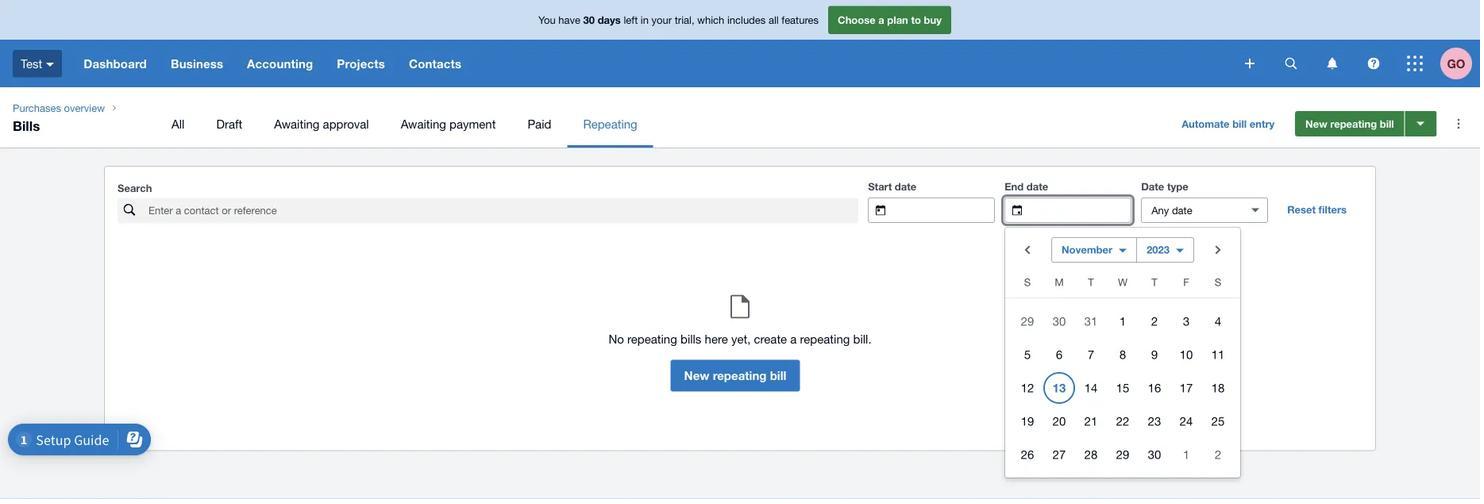 Task type: describe. For each thing, give the bounding box(es) containing it.
overflow menu image
[[1443, 108, 1474, 140]]

no
[[609, 332, 624, 346]]

bills
[[680, 332, 701, 346]]

bill.
[[853, 332, 871, 346]]

choose a plan to buy
[[838, 14, 942, 26]]

sat nov 25 2023 cell
[[1202, 406, 1240, 438]]

business
[[171, 56, 223, 71]]

thu nov 02 2023 cell
[[1139, 306, 1170, 337]]

row containing s
[[1005, 272, 1240, 299]]

approval
[[323, 117, 369, 131]]

mon nov 27 2023 cell
[[1043, 439, 1075, 471]]

mon nov 20 2023 cell
[[1043, 406, 1075, 438]]

tue nov 07 2023 cell
[[1075, 339, 1107, 371]]

includes
[[727, 14, 766, 26]]

grid containing s
[[1005, 272, 1240, 472]]

5 row from the top
[[1005, 405, 1240, 438]]

awaiting for awaiting payment
[[401, 117, 446, 131]]

start
[[868, 180, 892, 193]]

awaiting payment link
[[385, 100, 512, 148]]

buy
[[924, 14, 942, 26]]

start date
[[868, 180, 917, 193]]

you
[[538, 14, 556, 26]]

your
[[652, 14, 672, 26]]

plan
[[887, 14, 908, 26]]

2 row from the top
[[1005, 305, 1240, 338]]

reset
[[1287, 203, 1316, 216]]

menu inside bills 'navigation'
[[156, 100, 1159, 148]]

end
[[1005, 180, 1024, 193]]

svg image inside test popup button
[[46, 63, 54, 66]]

thu nov 30 2023 cell
[[1139, 439, 1170, 471]]

paid link
[[512, 100, 567, 148]]

test button
[[0, 40, 72, 87]]

november
[[1062, 244, 1112, 256]]

awaiting approval link
[[258, 100, 385, 148]]

sat nov 18 2023 cell
[[1202, 372, 1240, 404]]

sun nov 19 2023 cell
[[1005, 406, 1043, 438]]

purchases overview
[[13, 102, 105, 114]]

bill for 'new repeating bill' button within the bills 'navigation'
[[1380, 118, 1394, 130]]

date for end date
[[1027, 180, 1048, 193]]

fri nov 17 2023 cell
[[1170, 372, 1202, 404]]

automate bill entry
[[1182, 118, 1275, 130]]

new for 'new repeating bill' button within the bills 'navigation'
[[1305, 118, 1327, 130]]

reset filters
[[1287, 203, 1347, 216]]

reset filters button
[[1278, 197, 1356, 222]]

1 s from the left
[[1024, 276, 1031, 289]]

left
[[624, 14, 638, 26]]

new repeating bill button inside bills 'navigation'
[[1295, 111, 1404, 137]]

w
[[1118, 276, 1128, 289]]

choose
[[838, 14, 876, 26]]

1 t from the left
[[1088, 276, 1094, 289]]

draft
[[216, 117, 242, 131]]

mon nov 06 2023 cell
[[1043, 339, 1075, 371]]

go
[[1447, 56, 1465, 71]]

repeating link
[[567, 100, 653, 148]]

entry
[[1250, 118, 1275, 130]]

dashboard link
[[72, 40, 159, 87]]

Search field
[[147, 199, 858, 223]]

new repeating bill for bottom 'new repeating bill' button
[[684, 369, 786, 383]]

dashboard
[[84, 56, 147, 71]]

next month image
[[1202, 234, 1234, 266]]

3 row from the top
[[1005, 338, 1240, 372]]

sun nov 26 2023 cell
[[1005, 439, 1043, 471]]

banner containing dashboard
[[0, 0, 1480, 87]]

tue nov 28 2023 cell
[[1075, 439, 1107, 471]]

trial,
[[675, 14, 694, 26]]

yet,
[[731, 332, 751, 346]]

1 horizontal spatial svg image
[[1368, 58, 1380, 69]]

bills navigation
[[0, 87, 1480, 148]]

sun nov 05 2023 cell
[[1005, 339, 1043, 371]]

awaiting payment
[[401, 117, 496, 131]]

new repeating bill for 'new repeating bill' button within the bills 'navigation'
[[1305, 118, 1394, 130]]

contacts
[[409, 56, 461, 71]]

days
[[598, 14, 621, 26]]

End date field
[[1035, 199, 1131, 222]]

have
[[558, 14, 580, 26]]

fri nov 24 2023 cell
[[1170, 406, 1202, 438]]

wed nov 22 2023 cell
[[1107, 406, 1139, 438]]



Task type: locate. For each thing, give the bounding box(es) containing it.
tue nov 14 2023 cell
[[1075, 372, 1107, 404]]

all
[[172, 117, 185, 131]]

0 horizontal spatial svg image
[[46, 63, 54, 66]]

you have 30 days left in your trial, which includes all features
[[538, 14, 819, 26]]

bills
[[13, 118, 40, 133]]

fri nov 10 2023 cell
[[1170, 339, 1202, 371]]

business button
[[159, 40, 235, 87]]

date
[[1141, 180, 1164, 193]]

awaiting
[[274, 117, 320, 131], [401, 117, 446, 131]]

a
[[878, 14, 884, 26], [790, 332, 797, 346]]

date type
[[1141, 180, 1188, 193]]

2023
[[1147, 244, 1170, 256]]

a left plan
[[878, 14, 884, 26]]

4 row from the top
[[1005, 372, 1240, 405]]

1 horizontal spatial new repeating bill button
[[1295, 111, 1404, 137]]

date right start
[[895, 180, 917, 193]]

to
[[911, 14, 921, 26]]

filters
[[1319, 203, 1347, 216]]

t left f
[[1152, 276, 1157, 289]]

accounting
[[247, 56, 313, 71]]

create
[[754, 332, 787, 346]]

wed nov 15 2023 cell
[[1107, 372, 1139, 404]]

paid
[[528, 117, 551, 131]]

row up wed nov 15 2023 cell
[[1005, 338, 1240, 372]]

0 horizontal spatial a
[[790, 332, 797, 346]]

2 date from the left
[[1027, 180, 1048, 193]]

0 vertical spatial new repeating bill
[[1305, 118, 1394, 130]]

wed nov 29 2023 cell
[[1107, 439, 1139, 471]]

test
[[21, 57, 42, 70]]

here
[[705, 332, 728, 346]]

tue nov 21 2023 cell
[[1075, 406, 1107, 438]]

end date
[[1005, 180, 1048, 193]]

f
[[1183, 276, 1189, 289]]

bill for bottom 'new repeating bill' button
[[770, 369, 786, 383]]

s left m
[[1024, 276, 1031, 289]]

automate bill entry button
[[1172, 111, 1284, 137]]

0 horizontal spatial new repeating bill button
[[671, 360, 800, 392]]

projects
[[337, 56, 385, 71]]

0 horizontal spatial bill
[[770, 369, 786, 383]]

1 horizontal spatial new repeating bill
[[1305, 118, 1394, 130]]

1 horizontal spatial s
[[1215, 276, 1221, 289]]

0 horizontal spatial t
[[1088, 276, 1094, 289]]

bill left the overflow menu icon
[[1380, 118, 1394, 130]]

sat nov 11 2023 cell
[[1202, 339, 1240, 371]]

type
[[1167, 180, 1188, 193]]

awaiting left payment
[[401, 117, 446, 131]]

overview
[[64, 102, 105, 114]]

a right the create
[[790, 332, 797, 346]]

bill down the create
[[770, 369, 786, 383]]

new down bills
[[684, 369, 709, 383]]

navigation inside banner
[[72, 40, 1234, 87]]

2 awaiting from the left
[[401, 117, 446, 131]]

repeating inside bills 'navigation'
[[1330, 118, 1377, 130]]

banner
[[0, 0, 1480, 87]]

fri nov 03 2023 cell
[[1170, 306, 1202, 337]]

new repeating bill inside bills 'navigation'
[[1305, 118, 1394, 130]]

1 vertical spatial new repeating bill
[[684, 369, 786, 383]]

thu nov 09 2023 cell
[[1139, 339, 1170, 371]]

purchases overview link
[[6, 100, 111, 116]]

1 horizontal spatial awaiting
[[401, 117, 446, 131]]

1 horizontal spatial new
[[1305, 118, 1327, 130]]

a inside banner
[[878, 14, 884, 26]]

awaiting left approval on the top left of page
[[274, 117, 320, 131]]

0 horizontal spatial awaiting
[[274, 117, 320, 131]]

previous month image
[[1012, 234, 1043, 266]]

navigation containing dashboard
[[72, 40, 1234, 87]]

repeating
[[1330, 118, 1377, 130], [627, 332, 677, 346], [800, 332, 850, 346], [713, 369, 767, 383]]

sat nov 04 2023 cell
[[1202, 306, 1240, 337]]

new repeating bill
[[1305, 118, 1394, 130], [684, 369, 786, 383]]

1 date from the left
[[895, 180, 917, 193]]

bill inside popup button
[[1232, 118, 1247, 130]]

svg image
[[1407, 56, 1423, 71], [1285, 58, 1297, 69], [1327, 58, 1338, 69], [1245, 59, 1255, 68]]

grid
[[1005, 272, 1240, 472]]

bill
[[1232, 118, 1247, 130], [1380, 118, 1394, 130], [770, 369, 786, 383]]

Start date field
[[898, 199, 994, 222]]

1 vertical spatial new repeating bill button
[[671, 360, 800, 392]]

0 horizontal spatial new
[[684, 369, 709, 383]]

0 horizontal spatial date
[[895, 180, 917, 193]]

1 vertical spatial a
[[790, 332, 797, 346]]

1 horizontal spatial date
[[1027, 180, 1048, 193]]

new repeating bill button
[[1295, 111, 1404, 137], [671, 360, 800, 392]]

draft link
[[200, 100, 258, 148]]

row up wed nov 08 2023 cell
[[1005, 305, 1240, 338]]

t
[[1088, 276, 1094, 289], [1152, 276, 1157, 289]]

projects button
[[325, 40, 397, 87]]

features
[[782, 14, 819, 26]]

navigation
[[72, 40, 1234, 87]]

m
[[1055, 276, 1064, 289]]

menu containing all
[[156, 100, 1159, 148]]

2 horizontal spatial bill
[[1380, 118, 1394, 130]]

wed nov 01 2023 cell
[[1107, 306, 1139, 337]]

search
[[118, 182, 152, 194]]

6 row from the top
[[1005, 438, 1240, 472]]

new
[[1305, 118, 1327, 130], [684, 369, 709, 383]]

which
[[697, 14, 724, 26]]

all
[[769, 14, 779, 26]]

group containing november
[[1005, 228, 1240, 478]]

in
[[641, 14, 649, 26]]

0 horizontal spatial s
[[1024, 276, 1031, 289]]

row
[[1005, 272, 1240, 299], [1005, 305, 1240, 338], [1005, 338, 1240, 372], [1005, 372, 1240, 405], [1005, 405, 1240, 438], [1005, 438, 1240, 472]]

bill left entry
[[1232, 118, 1247, 130]]

row down wed nov 08 2023 cell
[[1005, 372, 1240, 405]]

new right entry
[[1305, 118, 1327, 130]]

2 s from the left
[[1215, 276, 1221, 289]]

new inside bills 'navigation'
[[1305, 118, 1327, 130]]

0 vertical spatial new
[[1305, 118, 1327, 130]]

no repeating bills here yet, create a repeating bill.
[[609, 332, 871, 346]]

thu nov 23 2023 cell
[[1139, 406, 1170, 438]]

1 row from the top
[[1005, 272, 1240, 299]]

1 awaiting from the left
[[274, 117, 320, 131]]

awaiting approval
[[274, 117, 369, 131]]

0 vertical spatial new repeating bill button
[[1295, 111, 1404, 137]]

row down wed nov 22 2023 cell
[[1005, 438, 1240, 472]]

0 horizontal spatial new repeating bill
[[684, 369, 786, 383]]

row group
[[1005, 305, 1240, 472]]

date for start date
[[895, 180, 917, 193]]

group
[[1005, 228, 1240, 478]]

awaiting for awaiting approval
[[274, 117, 320, 131]]

menu
[[156, 100, 1159, 148]]

row up wed nov 01 2023 cell on the right bottom
[[1005, 272, 1240, 299]]

1 horizontal spatial bill
[[1232, 118, 1247, 130]]

all link
[[156, 100, 200, 148]]

0 vertical spatial a
[[878, 14, 884, 26]]

30
[[583, 14, 595, 26]]

1 horizontal spatial t
[[1152, 276, 1157, 289]]

s right f
[[1215, 276, 1221, 289]]

go button
[[1440, 40, 1480, 87]]

2 t from the left
[[1152, 276, 1157, 289]]

Date type field
[[1142, 199, 1238, 222]]

thu nov 16 2023 cell
[[1139, 372, 1170, 404]]

svg image
[[1368, 58, 1380, 69], [46, 63, 54, 66]]

1 horizontal spatial a
[[878, 14, 884, 26]]

s
[[1024, 276, 1031, 289], [1215, 276, 1221, 289]]

wed nov 08 2023 cell
[[1107, 339, 1139, 371]]

t left w
[[1088, 276, 1094, 289]]

1 vertical spatial new
[[684, 369, 709, 383]]

sun nov 12 2023 cell
[[1005, 372, 1043, 404]]

date right end
[[1027, 180, 1048, 193]]

row up wed nov 29 2023 cell
[[1005, 405, 1240, 438]]

purchases
[[13, 102, 61, 114]]

date
[[895, 180, 917, 193], [1027, 180, 1048, 193]]

automate
[[1182, 118, 1230, 130]]

mon nov 13 2023 cell
[[1043, 372, 1075, 404]]

new for bottom 'new repeating bill' button
[[684, 369, 709, 383]]

payment
[[449, 117, 496, 131]]

repeating
[[583, 117, 637, 131]]

contacts button
[[397, 40, 473, 87]]

accounting button
[[235, 40, 325, 87]]



Task type: vqa. For each thing, say whether or not it's contained in the screenshot.
Fri Nov 03 2023 cell on the right bottom
yes



